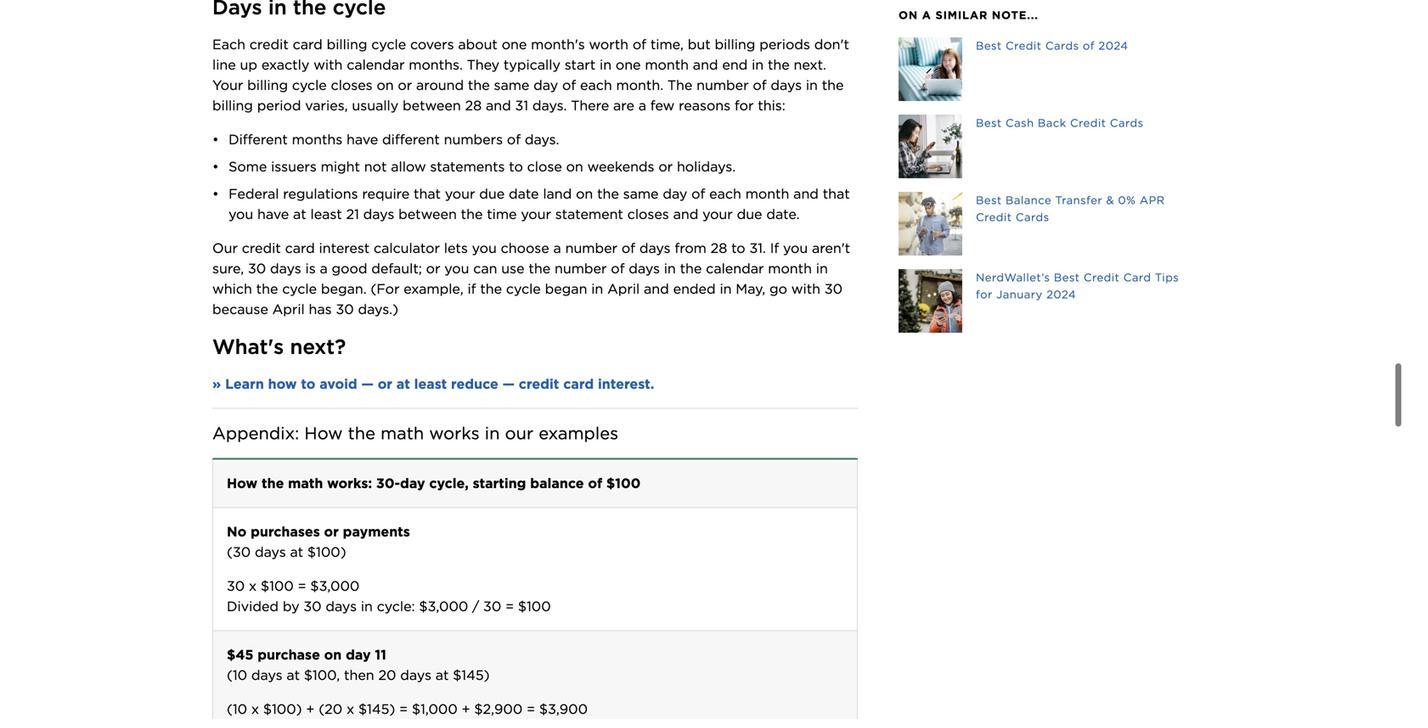 Task type: vqa. For each thing, say whether or not it's contained in the screenshot.
Savings related to Savings account terms you need to know:
no



Task type: locate. For each thing, give the bounding box(es) containing it.
balance
[[530, 475, 584, 492]]

month up date.
[[745, 186, 789, 202]]

best for best cash back credit cards
[[976, 116, 1002, 130]]

card for interest
[[285, 240, 315, 256]]

and left ended
[[644, 281, 669, 297]]

0 vertical spatial have
[[347, 131, 378, 148]]

our
[[212, 240, 238, 256]]

$145) inside (10 x $100) + (20 x $145) = $1,000 + $2,900 = $3,900
[[358, 701, 395, 718]]

1 vertical spatial with
[[791, 281, 820, 297]]

days. up close
[[525, 131, 559, 148]]

0 horizontal spatial calendar
[[347, 56, 405, 73]]

28 inside each credit card billing cycle covers about one month's worth of time, but billing periods don't line up exactly with calendar months. they typically start in one month and end in the next. your billing cycle closes on or around the same day of each month. the number of days in the billing period varies, usually between 28 and 31 days. there are a few reasons for this:
[[465, 97, 482, 114]]

card inside each credit card billing cycle covers about one month's worth of time, but billing periods don't line up exactly with calendar months. they typically start in one month and end in the next. your billing cycle closes on or around the same day of each month. the number of days in the billing period varies, usually between 28 and 31 days. there are a few reasons for this:
[[293, 36, 323, 53]]

credit inside our credit card interest calculator lets you choose a number of days from 28 to 31. if you aren't sure, 30 days is a good default; or you can use the number of days in the calendar month in which the cycle began. (for example, if the cycle began in april and ended in may, go with 30 because april has 30 days.)
[[242, 240, 281, 256]]

same inside each credit card billing cycle covers about one month's worth of time, but billing periods don't line up exactly with calendar months. they typically start in one month and end in the next. your billing cycle closes on or around the same day of each month. the number of days in the billing period varies, usually between 28 and 31 days. there are a few reasons for this:
[[494, 77, 529, 93]]

(10 inside $45 purchase on day 11 (10 days at $100, then 20 days at $145)
[[227, 667, 247, 684]]

$100) down purchases
[[307, 544, 346, 561]]

2 that from the left
[[823, 186, 850, 202]]

1 vertical spatial cards
[[1110, 116, 1144, 130]]

0 vertical spatial 28
[[465, 97, 482, 114]]

0 horizontal spatial with
[[313, 56, 343, 73]]

the down they
[[468, 77, 490, 93]]

in left cycle: at the left bottom of the page
[[361, 598, 373, 615]]

each down the holidays.
[[709, 186, 741, 202]]

$145) inside $45 purchase on day 11 (10 days at $100, then 20 days at $145)
[[453, 667, 490, 684]]

card up exactly
[[293, 36, 323, 53]]

28 up numbers
[[465, 97, 482, 114]]

land
[[543, 186, 572, 202]]

1 vertical spatial have
[[257, 206, 289, 223]]

0 horizontal spatial $100)
[[263, 701, 302, 718]]

nerdwallet's best credit card tips for january 2024
[[976, 271, 1179, 301]]

1 vertical spatial $3,000
[[419, 598, 468, 615]]

0 vertical spatial month
[[645, 56, 689, 73]]

0 vertical spatial due
[[479, 186, 505, 202]]

number inside each credit card billing cycle covers about one month's worth of time, but billing periods don't line up exactly with calendar months. they typically start in one month and end in the next. your billing cycle closes on or around the same day of each month. the number of days in the billing period varies, usually between 28 and 31 days. there are a few reasons for this:
[[697, 77, 749, 93]]

for down nerdwallet's
[[976, 288, 993, 301]]

each
[[212, 36, 245, 53]]

but
[[688, 36, 711, 53]]

0 horizontal spatial to
[[301, 376, 315, 392]]

1 horizontal spatial least
[[414, 376, 447, 392]]

1 vertical spatial each
[[709, 186, 741, 202]]

closes down weekends at the left top
[[627, 206, 669, 223]]

might
[[321, 158, 360, 175]]

1 — from the left
[[361, 376, 374, 392]]

days inside 30 x $100 = $3,000 divided by 30 days in cycle: $3,000 / 30 = $100
[[326, 598, 357, 615]]

number down statement
[[565, 240, 618, 256]]

each inside federal regulations require that your due date land on the same day of each month and that you have at least 21 days between the time your statement closes and your due date.
[[709, 186, 741, 202]]

least down the regulations
[[310, 206, 342, 223]]

which
[[212, 281, 252, 297]]

1 horizontal spatial same
[[623, 186, 659, 202]]

or left around
[[398, 77, 412, 93]]

calendar up usually
[[347, 56, 405, 73]]

cycle
[[371, 36, 406, 53], [292, 77, 327, 93], [282, 281, 317, 297], [506, 281, 541, 297]]

this:
[[758, 97, 785, 114]]

0 vertical spatial with
[[313, 56, 343, 73]]

1 vertical spatial credit
[[242, 240, 281, 256]]

1 horizontal spatial 28
[[711, 240, 727, 256]]

the up 'works:'
[[348, 423, 375, 444]]

0 horizontal spatial 28
[[465, 97, 482, 114]]

on inside federal regulations require that your due date land on the same day of each month and that you have at least 21 days between the time your statement closes and your due date.
[[576, 186, 593, 202]]

0 vertical spatial days.
[[532, 97, 567, 114]]

april right began
[[607, 281, 640, 297]]

between inside each credit card billing cycle covers about one month's worth of time, but billing periods don't line up exactly with calendar months. they typically start in one month and end in the next. your billing cycle closes on or around the same day of each month. the number of days in the billing period varies, usually between 28 and 31 days. there are a few reasons for this:
[[403, 97, 461, 114]]

calendar inside each credit card billing cycle covers about one month's worth of time, but billing periods don't line up exactly with calendar months. they typically start in one month and end in the next. your billing cycle closes on or around the same day of each month. the number of days in the billing period varies, usually between 28 and 31 days. there are a few reasons for this:
[[347, 56, 405, 73]]

0 horizontal spatial math
[[288, 475, 323, 492]]

best right nerdwallet's
[[1054, 271, 1080, 284]]

2 + from the left
[[462, 701, 470, 718]]

0 horizontal spatial due
[[479, 186, 505, 202]]

divided
[[227, 598, 279, 615]]

april left has
[[272, 301, 305, 318]]

the up purchases
[[262, 475, 284, 492]]

1 horizontal spatial due
[[737, 206, 762, 223]]

1 vertical spatial for
[[976, 288, 993, 301]]

a right on
[[922, 8, 931, 22]]

0 horizontal spatial for
[[735, 97, 754, 114]]

$3,000 left /
[[419, 598, 468, 615]]

due
[[479, 186, 505, 202], [737, 206, 762, 223]]

1 vertical spatial card
[[285, 240, 315, 256]]

0 horizontal spatial —
[[361, 376, 374, 392]]

2 (10 from the top
[[227, 701, 247, 718]]

same up 31 on the top left of the page
[[494, 77, 529, 93]]

your
[[445, 186, 475, 202], [521, 206, 551, 223], [702, 206, 733, 223]]

0 vertical spatial closes
[[331, 77, 373, 93]]

calendar up may,
[[706, 260, 764, 277]]

credit
[[1006, 39, 1042, 52], [1070, 116, 1106, 130], [976, 211, 1012, 224], [1084, 271, 1120, 284]]

days. right 31 on the top left of the page
[[532, 97, 567, 114]]

best for best balance transfer & 0% apr credit cards
[[976, 194, 1002, 207]]

cards up best cash back credit cards
[[1045, 39, 1079, 52]]

0 horizontal spatial $145)
[[358, 701, 395, 718]]

0 vertical spatial calendar
[[347, 56, 405, 73]]

different
[[382, 131, 440, 148]]

0 horizontal spatial each
[[580, 77, 612, 93]]

1 horizontal spatial $145)
[[453, 667, 490, 684]]

credit inside each credit card billing cycle covers about one month's worth of time, but billing periods don't line up exactly with calendar months. they typically start in one month and end in the next. your billing cycle closes on or around the same day of each month. the number of days in the billing period varies, usually between 28 and 31 days. there are a few reasons for this:
[[250, 36, 289, 53]]

1 vertical spatial to
[[731, 240, 745, 256]]

2 vertical spatial $100
[[518, 598, 551, 615]]

month inside each credit card billing cycle covers about one month's worth of time, but billing periods don't line up exactly with calendar months. they typically start in one month and end in the next. your billing cycle closes on or around the same day of each month. the number of days in the billing period varies, usually between 28 and 31 days. there are a few reasons for this:
[[645, 56, 689, 73]]

30 x $100 = $3,000 divided by 30 days in cycle: $3,000 / 30 = $100
[[227, 578, 551, 615]]

that up aren't
[[823, 186, 850, 202]]

— right reduce
[[502, 376, 515, 392]]

1 vertical spatial calendar
[[706, 260, 764, 277]]

of
[[633, 36, 646, 53], [1083, 39, 1095, 52], [562, 77, 576, 93], [753, 77, 767, 93], [507, 131, 521, 148], [691, 186, 705, 202], [622, 240, 635, 256], [611, 260, 625, 277], [588, 475, 602, 492]]

best cash back credit cards link
[[899, 115, 1191, 178]]

use
[[501, 260, 525, 277]]

11
[[375, 647, 386, 663]]

for
[[735, 97, 754, 114], [976, 288, 993, 301]]

nerdwallet's best credit card tips for january 2024 link
[[899, 269, 1191, 333]]

learn
[[225, 376, 264, 392]]

day inside $45 purchase on day 11 (10 days at $100, then 20 days at $145)
[[346, 647, 371, 663]]

the down 'choose'
[[529, 260, 551, 277]]

credit for our
[[242, 240, 281, 256]]

at up $1,000
[[436, 667, 449, 684]]

best down on a similar note...
[[976, 39, 1002, 52]]

one
[[502, 36, 527, 53], [616, 56, 641, 73]]

math
[[381, 423, 424, 444], [288, 475, 323, 492]]

to right "how"
[[301, 376, 315, 392]]

0 horizontal spatial have
[[257, 206, 289, 223]]

billing
[[327, 36, 367, 53], [715, 36, 755, 53], [247, 77, 288, 93], [212, 97, 253, 114]]

next.
[[794, 56, 826, 73]]

card up is
[[285, 240, 315, 256]]

with right go
[[791, 281, 820, 297]]

1 horizontal spatial 2024
[[1099, 39, 1128, 52]]

1 vertical spatial 28
[[711, 240, 727, 256]]

statements
[[430, 158, 505, 175]]

0 vertical spatial least
[[310, 206, 342, 223]]

1 horizontal spatial —
[[502, 376, 515, 392]]

1 vertical spatial closes
[[627, 206, 669, 223]]

with up varies,
[[313, 56, 343, 73]]

0 horizontal spatial april
[[272, 301, 305, 318]]

with
[[313, 56, 343, 73], [791, 281, 820, 297]]

interest.
[[598, 376, 654, 392]]

0 vertical spatial april
[[607, 281, 640, 297]]

$3,000 down no purchases or payments (30 days at $100)
[[310, 578, 360, 595]]

x inside 30 x $100 = $3,000 divided by 30 days in cycle: $3,000 / 30 = $100
[[249, 578, 257, 595]]

0 vertical spatial number
[[697, 77, 749, 93]]

for left this:
[[735, 97, 754, 114]]

20
[[378, 667, 396, 684]]

on up statement
[[576, 186, 593, 202]]

cycle,
[[429, 475, 469, 492]]

0 horizontal spatial same
[[494, 77, 529, 93]]

our credit card interest calculator lets you choose a number of days from 28 to 31. if you aren't sure, 30 days is a good default; or you can use the number of days in the calendar month in which the cycle began. (for example, if the cycle began in april and ended in may, go with 30 because april has 30 days.)
[[212, 240, 854, 318]]

1 horizontal spatial $100)
[[307, 544, 346, 561]]

how the math works: 30-day cycle, starting balance of $100
[[227, 475, 641, 492]]

number down end
[[697, 77, 749, 93]]

1 vertical spatial days.
[[525, 131, 559, 148]]

or up example,
[[426, 260, 440, 277]]

1 vertical spatial same
[[623, 186, 659, 202]]

0 vertical spatial for
[[735, 97, 754, 114]]

can
[[473, 260, 497, 277]]

what's
[[212, 335, 284, 359]]

+ left (20
[[306, 701, 315, 718]]

best inside "link"
[[976, 116, 1002, 130]]

closes
[[331, 77, 373, 93], [627, 206, 669, 223]]

1 horizontal spatial math
[[381, 423, 424, 444]]

0 vertical spatial cards
[[1045, 39, 1079, 52]]

of inside table 10495 element
[[588, 475, 602, 492]]

number up began
[[555, 260, 607, 277]]

that down allow
[[414, 186, 441, 202]]

1 horizontal spatial that
[[823, 186, 850, 202]]

1 vertical spatial 2024
[[1046, 288, 1076, 301]]

day down typically
[[534, 77, 558, 93]]

1 horizontal spatial how
[[304, 423, 343, 444]]

on up the $100, at the left
[[324, 647, 342, 663]]

$1,000
[[412, 701, 458, 718]]

a right are
[[638, 97, 646, 114]]

1 horizontal spatial each
[[709, 186, 741, 202]]

due left date.
[[737, 206, 762, 223]]

how up no
[[227, 475, 257, 492]]

month inside federal regulations require that your due date land on the same day of each month and that you have at least 21 days between the time your statement closes and your due date.
[[745, 186, 789, 202]]

= right /
[[505, 598, 514, 615]]

0 vertical spatial to
[[509, 158, 523, 175]]

$3,000
[[310, 578, 360, 595], [419, 598, 468, 615]]

0 vertical spatial (10
[[227, 667, 247, 684]]

1 vertical spatial (10
[[227, 701, 247, 718]]

credit right back on the top of the page
[[1070, 116, 1106, 130]]

0 horizontal spatial +
[[306, 701, 315, 718]]

at down purchases
[[290, 544, 303, 561]]

best balance transfer & 0% apr credit cards
[[976, 194, 1165, 224]]

for inside each credit card billing cycle covers about one month's worth of time, but billing periods don't line up exactly with calendar months. they typically start in one month and end in the next. your billing cycle closes on or around the same day of each month. the number of days in the billing period varies, usually between 28 and 31 days. there are a few reasons for this:
[[735, 97, 754, 114]]

» learn how to avoid — or at least reduce — credit card interest. link
[[212, 376, 658, 392]]

0 vertical spatial between
[[403, 97, 461, 114]]

billing up period
[[247, 77, 288, 93]]

credit up exactly
[[250, 36, 289, 53]]

0 vertical spatial each
[[580, 77, 612, 93]]

note...
[[992, 8, 1039, 22]]

0 horizontal spatial least
[[310, 206, 342, 223]]

2 — from the left
[[502, 376, 515, 392]]

avoid
[[320, 376, 357, 392]]

your
[[212, 77, 243, 93]]

how
[[304, 423, 343, 444], [227, 475, 257, 492]]

between down around
[[403, 97, 461, 114]]

card left the interest.
[[563, 376, 594, 392]]

cards right back on the top of the page
[[1110, 116, 1144, 130]]

federal regulations require that your due date land on the same day of each month and that you have at least 21 days between the time your statement closes and your due date.
[[229, 186, 854, 223]]

card inside our credit card interest calculator lets you choose a number of days from 28 to 31. if you aren't sure, 30 days is a good default; or you can use the number of days in the calendar month in which the cycle began. (for example, if the cycle began in april and ended in may, go with 30 because april has 30 days.)
[[285, 240, 315, 256]]

date.
[[766, 206, 800, 223]]

1 vertical spatial month
[[745, 186, 789, 202]]

credit inside nerdwallet's best credit card tips for january 2024
[[1084, 271, 1120, 284]]

credit inside "link"
[[1070, 116, 1106, 130]]

the left time
[[461, 206, 483, 223]]

the right if
[[480, 281, 502, 297]]

at
[[293, 206, 306, 223], [396, 376, 410, 392], [290, 544, 303, 561], [287, 667, 300, 684], [436, 667, 449, 684]]

same down weekends at the left top
[[623, 186, 659, 202]]

day down the holidays.
[[663, 186, 687, 202]]

0 horizontal spatial closes
[[331, 77, 373, 93]]

or inside each credit card billing cycle covers about one month's worth of time, but billing periods don't line up exactly with calendar months. they typically start in one month and end in the next. your billing cycle closes on or around the same day of each month. the number of days in the billing period varies, usually between 28 and 31 days. there are a few reasons for this:
[[398, 77, 412, 93]]

0 vertical spatial same
[[494, 77, 529, 93]]

on up usually
[[377, 77, 394, 93]]

between up calculator
[[398, 206, 457, 223]]

0 horizontal spatial that
[[414, 186, 441, 202]]

1 (10 from the top
[[227, 667, 247, 684]]

1 horizontal spatial closes
[[627, 206, 669, 223]]

0 vertical spatial 2024
[[1099, 39, 1128, 52]]

usually
[[352, 97, 399, 114]]

1 vertical spatial $145)
[[358, 701, 395, 718]]

0 vertical spatial one
[[502, 36, 527, 53]]

$100) inside no purchases or payments (30 days at $100)
[[307, 544, 346, 561]]

credit left card
[[1084, 271, 1120, 284]]

closes up usually
[[331, 77, 373, 93]]

0 vertical spatial credit
[[250, 36, 289, 53]]

between
[[403, 97, 461, 114], [398, 206, 457, 223]]

math up 30-
[[381, 423, 424, 444]]

0 horizontal spatial one
[[502, 36, 527, 53]]

a right 'choose'
[[553, 240, 561, 256]]

0 vertical spatial how
[[304, 423, 343, 444]]

$45 purchase on day 11 (10 days at $100, then 20 days at $145)
[[227, 647, 490, 684]]

days. inside each credit card billing cycle covers about one month's worth of time, but billing periods don't line up exactly with calendar months. they typically start in one month and end in the next. your billing cycle closes on or around the same day of each month. the number of days in the billing period varies, usually between 28 and 31 days. there are a few reasons for this:
[[532, 97, 567, 114]]

= up by
[[298, 578, 306, 595]]

periods
[[759, 36, 810, 53]]

months.
[[409, 56, 463, 73]]

0 vertical spatial $100)
[[307, 544, 346, 561]]

have down federal
[[257, 206, 289, 223]]

best inside best balance transfer & 0% apr credit cards
[[976, 194, 1002, 207]]

that
[[414, 186, 441, 202], [823, 186, 850, 202]]

1 vertical spatial how
[[227, 475, 257, 492]]

1 vertical spatial between
[[398, 206, 457, 223]]

2 horizontal spatial to
[[731, 240, 745, 256]]

1 horizontal spatial calendar
[[706, 260, 764, 277]]

=
[[298, 578, 306, 595], [505, 598, 514, 615], [399, 701, 408, 718], [527, 701, 535, 718]]

ended
[[673, 281, 716, 297]]

1 that from the left
[[414, 186, 441, 202]]

0 horizontal spatial $3,000
[[310, 578, 360, 595]]

1 horizontal spatial april
[[607, 281, 640, 297]]

and inside our credit card interest calculator lets you choose a number of days from 28 to 31. if you aren't sure, 30 days is a good default; or you can use the number of days in the calendar month in which the cycle began. (for example, if the cycle began in april and ended in may, go with 30 because april has 30 days.)
[[644, 281, 669, 297]]

— right avoid
[[361, 376, 374, 392]]

$145) up $2,900
[[453, 667, 490, 684]]

start
[[565, 56, 596, 73]]

+ right $1,000
[[462, 701, 470, 718]]

1 horizontal spatial with
[[791, 281, 820, 297]]

there
[[571, 97, 609, 114]]

credit up 'our'
[[519, 376, 559, 392]]

different
[[229, 131, 288, 148]]

2 vertical spatial month
[[768, 260, 812, 277]]

each inside each credit card billing cycle covers about one month's worth of time, but billing periods don't line up exactly with calendar months. they typically start in one month and end in the next. your billing cycle closes on or around the same day of each month. the number of days in the billing period varies, usually between 28 and 31 days. there are a few reasons for this:
[[580, 77, 612, 93]]

best for best credit cards of 2024
[[976, 39, 1002, 52]]

time,
[[650, 36, 684, 53]]

1 vertical spatial math
[[288, 475, 323, 492]]

0 horizontal spatial how
[[227, 475, 257, 492]]

if
[[468, 281, 476, 297]]

1 vertical spatial one
[[616, 56, 641, 73]]

1 vertical spatial $100
[[261, 578, 294, 595]]

2 vertical spatial number
[[555, 260, 607, 277]]

at up appendix: how the math works in our examples
[[396, 376, 410, 392]]

math left 'works:'
[[288, 475, 323, 492]]

best
[[976, 39, 1002, 52], [976, 116, 1002, 130], [976, 194, 1002, 207], [1054, 271, 1080, 284]]

your down date
[[521, 206, 551, 223]]

good
[[332, 260, 367, 277]]

+
[[306, 701, 315, 718], [462, 701, 470, 718]]

31.
[[749, 240, 766, 256]]

2 vertical spatial credit
[[519, 376, 559, 392]]

1 horizontal spatial for
[[976, 288, 993, 301]]

you inside federal regulations require that your due date land on the same day of each month and that you have at least 21 days between the time your statement closes and your due date.
[[229, 206, 253, 223]]

to left 31.
[[731, 240, 745, 256]]

at inside no purchases or payments (30 days at $100)
[[290, 544, 303, 561]]

same inside federal regulations require that your due date land on the same day of each month and that you have at least 21 days between the time your statement closes and your due date.
[[623, 186, 659, 202]]

some
[[229, 158, 267, 175]]

(for
[[371, 281, 400, 297]]

calendar
[[347, 56, 405, 73], [706, 260, 764, 277]]

your down statements
[[445, 186, 475, 202]]

x
[[249, 578, 257, 595], [251, 701, 259, 718], [347, 701, 354, 718]]

0 vertical spatial card
[[293, 36, 323, 53]]

2 vertical spatial cards
[[1016, 211, 1049, 224]]

least left reduce
[[414, 376, 447, 392]]

billing up end
[[715, 36, 755, 53]]

28 right from
[[711, 240, 727, 256]]



Task type: describe. For each thing, give the bounding box(es) containing it.
math inside table 10495 element
[[288, 475, 323, 492]]

2024 inside nerdwallet's best credit card tips for january 2024
[[1046, 288, 1076, 301]]

to inside our credit card interest calculator lets you choose a number of days from 28 to 31. if you aren't sure, 30 days is a good default; or you can use the number of days in the calendar month in which the cycle began. (for example, if the cycle began in april and ended in may, go with 30 because april has 30 days.)
[[731, 240, 745, 256]]

in left 'our'
[[485, 423, 500, 444]]

is
[[305, 260, 316, 277]]

appendix: how the math works in our examples
[[212, 423, 619, 444]]

and up date.
[[793, 186, 819, 202]]

the down next.
[[822, 77, 844, 93]]

exactly
[[261, 56, 309, 73]]

x for (10
[[251, 701, 259, 718]]

days inside each credit card billing cycle covers about one month's worth of time, but billing periods don't line up exactly with calendar months. they typically start in one month and end in the next. your billing cycle closes on or around the same day of each month. the number of days in the billing period varies, usually between 28 and 31 days. there are a few reasons for this:
[[771, 77, 802, 93]]

cash
[[1006, 116, 1034, 130]]

interest
[[319, 240, 370, 256]]

not
[[364, 158, 387, 175]]

cards inside "link"
[[1110, 116, 1144, 130]]

a inside each credit card billing cycle covers about one month's worth of time, but billing periods don't line up exactly with calendar months. they typically start in one month and end in the next. your billing cycle closes on or around the same day of each month. the number of days in the billing period varies, usually between 28 and 31 days. there are a few reasons for this:
[[638, 97, 646, 114]]

the down from
[[680, 260, 702, 277]]

(10 inside (10 x $100) + (20 x $145) = $1,000 + $2,900 = $3,900
[[227, 701, 247, 718]]

day left cycle,
[[400, 475, 425, 492]]

30 right /
[[483, 598, 501, 615]]

30 right sure,
[[248, 260, 266, 277]]

in down from
[[664, 260, 676, 277]]

with inside each credit card billing cycle covers about one month's worth of time, but billing periods don't line up exactly with calendar months. they typically start in one month and end in the next. your billing cycle closes on or around the same day of each month. the number of days in the billing period varies, usually between 28 and 31 days. there are a few reasons for this:
[[313, 56, 343, 73]]

1 horizontal spatial $100
[[518, 598, 551, 615]]

because
[[212, 301, 268, 318]]

billing down the your
[[212, 97, 253, 114]]

2 vertical spatial to
[[301, 376, 315, 392]]

credit inside best balance transfer & 0% apr credit cards
[[976, 211, 1012, 224]]

then
[[344, 667, 374, 684]]

best credit cards of 2024 link
[[899, 37, 1191, 101]]

back
[[1038, 116, 1066, 130]]

starting
[[473, 475, 526, 492]]

aren't
[[812, 240, 850, 256]]

and down but
[[693, 56, 718, 73]]

in down aren't
[[816, 260, 828, 277]]

$100,
[[304, 667, 340, 684]]

credit for each
[[250, 36, 289, 53]]

closes inside federal regulations require that your due date land on the same day of each month and that you have at least 21 days between the time your statement closes and your due date.
[[627, 206, 669, 223]]

issuers
[[271, 158, 317, 175]]

each credit card billing cycle covers about one month's worth of time, but billing periods don't line up exactly with calendar months. they typically start in one month and end in the next. your billing cycle closes on or around the same day of each month. the number of days in the billing period varies, usually between 28 and 31 days. there are a few reasons for this:
[[212, 36, 853, 114]]

lets
[[444, 240, 468, 256]]

some issuers might not allow statements to close on weekends or holidays.
[[229, 158, 736, 175]]

default;
[[371, 260, 422, 277]]

days.)
[[358, 301, 398, 318]]

you right if
[[783, 240, 808, 256]]

works:
[[327, 475, 372, 492]]

how inside table 10495 element
[[227, 475, 257, 492]]

with inside our credit card interest calculator lets you choose a number of days from 28 to 31. if you aren't sure, 30 days is a good default; or you can use the number of days in the calendar month in which the cycle began. (for example, if the cycle began in april and ended in may, go with 30 because april has 30 days.)
[[791, 281, 820, 297]]

cycle down is
[[282, 281, 317, 297]]

30 up divided
[[227, 578, 245, 595]]

few
[[650, 97, 675, 114]]

cycle down use
[[506, 281, 541, 297]]

of inside federal regulations require that your due date land on the same day of each month and that you have at least 21 days between the time your statement closes and your due date.
[[691, 186, 705, 202]]

best inside nerdwallet's best credit card tips for january 2024
[[1054, 271, 1080, 284]]

the up because
[[256, 281, 278, 297]]

1 vertical spatial april
[[272, 301, 305, 318]]

or inside our credit card interest calculator lets you choose a number of days from 28 to 31. if you aren't sure, 30 days is a good default; or you can use the number of days in the calendar month in which the cycle began. (for example, if the cycle began in april and ended in may, go with 30 because april has 30 days.)
[[426, 260, 440, 277]]

covers
[[410, 36, 454, 53]]

close
[[527, 158, 562, 175]]

$2,900
[[474, 701, 523, 718]]

1 horizontal spatial to
[[509, 158, 523, 175]]

= right $2,900
[[527, 701, 535, 718]]

cycle:
[[377, 598, 415, 615]]

began.
[[321, 281, 367, 297]]

0 horizontal spatial $100
[[261, 578, 294, 595]]

are
[[613, 97, 634, 114]]

in down worth
[[600, 56, 612, 73]]

$45
[[227, 647, 253, 663]]

between inside federal regulations require that your due date land on the same day of each month and that you have at least 21 days between the time your statement closes and your due date.
[[398, 206, 457, 223]]

statement
[[555, 206, 623, 223]]

1 vertical spatial least
[[414, 376, 447, 392]]

tips
[[1155, 271, 1179, 284]]

at down purchase
[[287, 667, 300, 684]]

a right is
[[320, 260, 328, 277]]

2024 inside best credit cards of 2024 link
[[1099, 39, 1128, 52]]

days inside no purchases or payments (30 days at $100)
[[255, 544, 286, 561]]

day inside federal regulations require that your due date land on the same day of each month and that you have at least 21 days between the time your statement closes and your due date.
[[663, 186, 687, 202]]

days inside federal regulations require that your due date land on the same day of each month and that you have at least 21 days between the time your statement closes and your due date.
[[363, 206, 394, 223]]

0 vertical spatial $100
[[606, 475, 641, 492]]

cycle up varies,
[[292, 77, 327, 93]]

payments
[[343, 524, 410, 540]]

0 vertical spatial math
[[381, 423, 424, 444]]

you down lets
[[444, 260, 469, 277]]

for inside nerdwallet's best credit card tips for january 2024
[[976, 288, 993, 301]]

1 horizontal spatial one
[[616, 56, 641, 73]]

billing up varies,
[[327, 36, 367, 53]]

in left may,
[[720, 281, 732, 297]]

month.
[[616, 77, 663, 93]]

in right end
[[752, 56, 764, 73]]

no purchases or payments (30 days at $100)
[[227, 524, 414, 561]]

allow
[[391, 158, 426, 175]]

may,
[[736, 281, 765, 297]]

transfer
[[1055, 194, 1103, 207]]

28 inside our credit card interest calculator lets you choose a number of days from 28 to 31. if you aren't sure, 30 days is a good default; or you can use the number of days in the calendar month in which the cycle began. (for example, if the cycle began in april and ended in may, go with 30 because april has 30 days.)
[[711, 240, 727, 256]]

30 down aren't
[[825, 281, 843, 297]]

different months have different numbers of days.
[[229, 131, 559, 148]]

30 right by
[[303, 598, 322, 615]]

on inside each credit card billing cycle covers about one month's worth of time, but billing periods don't line up exactly with calendar months. they typically start in one month and end in the next. your billing cycle closes on or around the same day of each month. the number of days in the billing period varies, usually between 28 and 31 days. there are a few reasons for this:
[[377, 77, 394, 93]]

worth
[[589, 36, 629, 53]]

21
[[346, 206, 359, 223]]

day inside each credit card billing cycle covers about one month's worth of time, but billing periods don't line up exactly with calendar months. they typically start in one month and end in the next. your billing cycle closes on or around the same day of each month. the number of days in the billing period varies, usually between 28 and 31 days. there are a few reasons for this:
[[534, 77, 558, 93]]

period
[[257, 97, 301, 114]]

1 horizontal spatial have
[[347, 131, 378, 148]]

2 horizontal spatial your
[[702, 206, 733, 223]]

on
[[899, 8, 918, 22]]

0%
[[1118, 194, 1136, 207]]

0 vertical spatial $3,000
[[310, 578, 360, 595]]

holidays.
[[677, 158, 736, 175]]

you up can
[[472, 240, 497, 256]]

or inside no purchases or payments (30 days at $100)
[[324, 524, 339, 540]]

31
[[515, 97, 528, 114]]

examples
[[539, 423, 619, 444]]

x for 30
[[249, 578, 257, 595]]

1 + from the left
[[306, 701, 315, 718]]

if
[[770, 240, 779, 256]]

have inside federal regulations require that your due date land on the same day of each month and that you have at least 21 days between the time your statement closes and your due date.
[[257, 206, 289, 223]]

apr
[[1140, 194, 1165, 207]]

on right close
[[566, 158, 583, 175]]

cycle left covers at top left
[[371, 36, 406, 53]]

2 vertical spatial card
[[563, 376, 594, 392]]

card for billing
[[293, 36, 323, 53]]

around
[[416, 77, 464, 93]]

best cash back credit cards
[[976, 116, 1144, 130]]

» learn how to avoid — or at least reduce — credit card interest.
[[212, 376, 658, 392]]

1 vertical spatial number
[[565, 240, 618, 256]]

our
[[505, 423, 534, 444]]

at inside federal regulations require that your due date land on the same day of each month and that you have at least 21 days between the time your statement closes and your due date.
[[293, 206, 306, 223]]

$100) inside (10 x $100) + (20 x $145) = $1,000 + $2,900 = $3,900
[[263, 701, 302, 718]]

best credit cards of 2024
[[976, 39, 1128, 52]]

30 down "began."
[[336, 301, 354, 318]]

appendix:
[[212, 423, 299, 444]]

the down the 'periods'
[[768, 56, 790, 73]]

purchase
[[258, 647, 320, 663]]

and left 31 on the top left of the page
[[486, 97, 511, 114]]

cards inside best balance transfer & 0% apr credit cards
[[1016, 211, 1049, 224]]

january
[[996, 288, 1043, 301]]

in inside 30 x $100 = $3,000 divided by 30 days in cycle: $3,000 / 30 = $100
[[361, 598, 373, 615]]

1 horizontal spatial your
[[521, 206, 551, 223]]

date
[[509, 186, 539, 202]]

credit down note...
[[1006, 39, 1042, 52]]

x right (20
[[347, 701, 354, 718]]

0 horizontal spatial your
[[445, 186, 475, 202]]

nerdwallet's
[[976, 271, 1050, 284]]

reduce
[[451, 376, 498, 392]]

they
[[467, 56, 499, 73]]

1 horizontal spatial $3,000
[[419, 598, 468, 615]]

the up statement
[[597, 186, 619, 202]]

the inside table 10495 element
[[262, 475, 284, 492]]

sure,
[[212, 260, 244, 277]]

in down next.
[[806, 77, 818, 93]]

&
[[1106, 194, 1114, 207]]

best balance transfer & 0% apr credit cards link
[[899, 192, 1191, 256]]

from
[[675, 240, 706, 256]]

30-
[[376, 475, 400, 492]]

(10 x $100) + (20 x $145) = $1,000 + $2,900 = $3,900
[[227, 701, 588, 719]]

table 10495 element
[[213, 460, 857, 719]]

least inside federal regulations require that your due date land on the same day of each month and that you have at least 21 days between the time your statement closes and your due date.
[[310, 206, 342, 223]]

and up from
[[673, 206, 698, 223]]

in right began
[[591, 281, 603, 297]]

closes inside each credit card billing cycle covers about one month's worth of time, but billing periods don't line up exactly with calendar months. they typically start in one month and end in the next. your billing cycle closes on or around the same day of each month. the number of days in the billing period varies, usually between 28 and 31 days. there are a few reasons for this:
[[331, 77, 373, 93]]

month inside our credit card interest calculator lets you choose a number of days from 28 to 31. if you aren't sure, 30 days is a good default; or you can use the number of days in the calendar month in which the cycle began. (for example, if the cycle began in april and ended in may, go with 30 because april has 30 days.)
[[768, 260, 812, 277]]

1 vertical spatial due
[[737, 206, 762, 223]]

/
[[472, 598, 479, 615]]

card
[[1123, 271, 1151, 284]]

next?
[[290, 335, 346, 359]]

similar
[[935, 8, 988, 22]]

calendar inside our credit card interest calculator lets you choose a number of days from 28 to 31. if you aren't sure, 30 days is a good default; or you can use the number of days in the calendar month in which the cycle began. (for example, if the cycle began in april and ended in may, go with 30 because april has 30 days.)
[[706, 260, 764, 277]]

began
[[545, 281, 587, 297]]

about
[[458, 36, 498, 53]]

= left $1,000
[[399, 701, 408, 718]]

numbers
[[444, 131, 503, 148]]

end
[[722, 56, 748, 73]]

on inside $45 purchase on day 11 (10 days at $100, then 20 days at $145)
[[324, 647, 342, 663]]

or left the holidays.
[[659, 158, 673, 175]]

regulations
[[283, 186, 358, 202]]

calculator
[[374, 240, 440, 256]]

varies,
[[305, 97, 348, 114]]

or right avoid
[[378, 376, 392, 392]]



